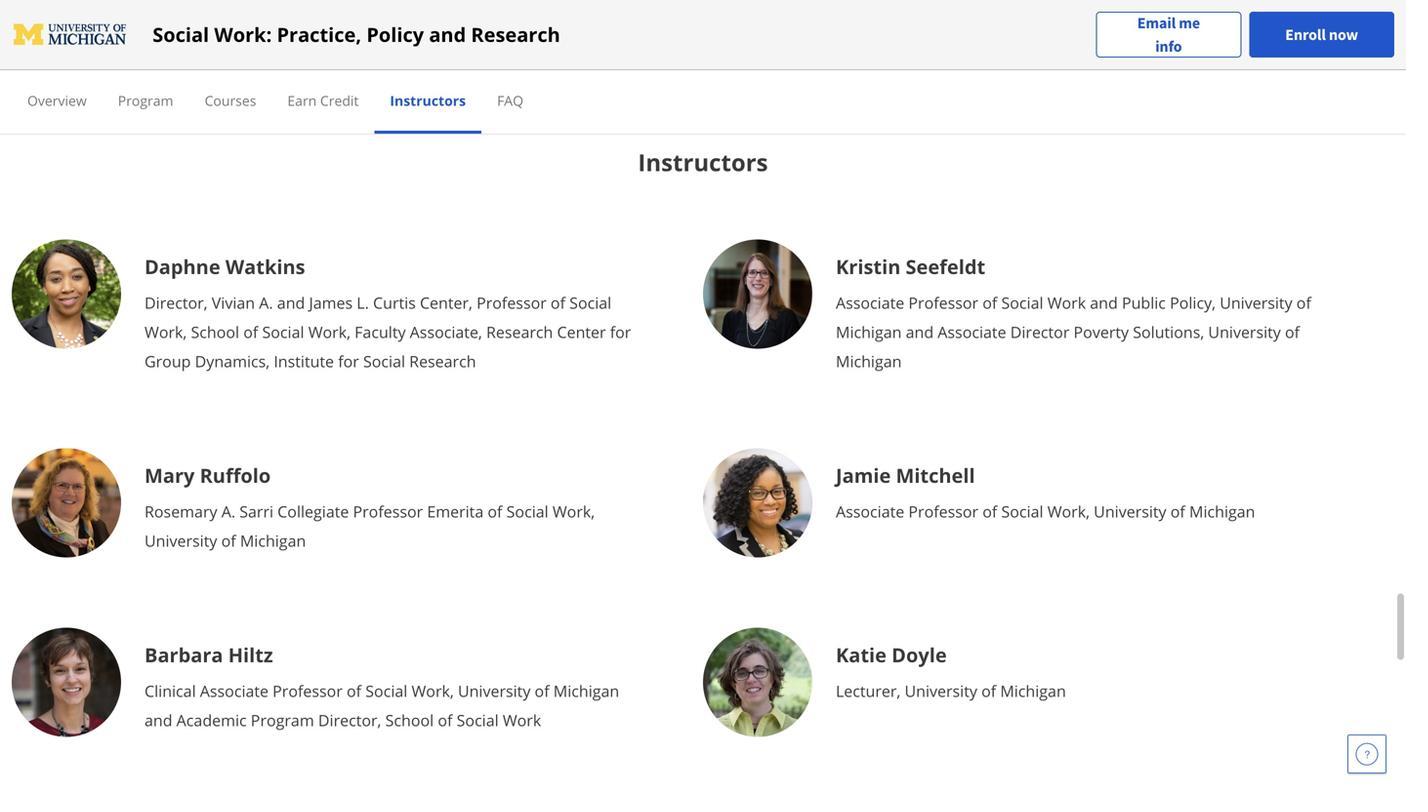Task type: describe. For each thing, give the bounding box(es) containing it.
email me info button
[[1096, 11, 1241, 58]]

mary
[[145, 462, 195, 489]]

1 vertical spatial instructors
[[638, 146, 768, 178]]

clinical
[[145, 681, 196, 702]]

mary ruffolo
[[145, 462, 271, 489]]

ruffolo
[[200, 462, 271, 489]]

and right policy
[[429, 21, 466, 48]]

and inside clinical associate professor of social work, university of michigan and academic program director, school of social work
[[145, 710, 172, 731]]

katie
[[836, 642, 887, 669]]

and down kristin seefeldt
[[906, 321, 934, 342]]

doyle
[[892, 642, 947, 669]]

daphne
[[145, 253, 220, 280]]

collegiate
[[277, 501, 349, 522]]

barbara hiltz image
[[12, 628, 121, 737]]

director, inside director, vivian a. and james l. curtis center, professor of social work, school of social work, faculty associate, research center for group dynamics, institute for social research
[[145, 292, 208, 313]]

mary ruffolo image
[[12, 448, 121, 558]]

1 vertical spatial research
[[486, 321, 553, 342]]

associate professor of social work, university of michigan
[[836, 501, 1255, 522]]

associate,
[[410, 321, 482, 342]]

lecturer,
[[836, 681, 901, 702]]

faculty
[[355, 321, 406, 342]]

program link
[[118, 91, 173, 110]]

policy,
[[1170, 292, 1216, 313]]

daphne watkins
[[145, 253, 305, 280]]

daphne watkins image
[[12, 239, 121, 349]]

social inside rosemary a. sarri collegiate professor emerita of social work, university of michigan
[[506, 501, 548, 522]]

center
[[557, 321, 606, 342]]

certificate menu element
[[12, 70, 1394, 134]]

sarri
[[239, 501, 273, 522]]

dynamics,
[[195, 351, 270, 372]]

mitchell
[[896, 462, 975, 489]]

curtis
[[373, 292, 416, 313]]

help center image
[[1355, 743, 1379, 766]]

director
[[1010, 321, 1070, 342]]

lecturer, university of michigan
[[836, 681, 1066, 702]]

and inside director, vivian a. and james l. curtis center, professor of social work, school of social work, faculty associate, research center for group dynamics, institute for social research
[[277, 292, 305, 313]]

2 vertical spatial research
[[409, 351, 476, 372]]

associate professor of social work and public policy, university of michigan and associate director poverty solutions, university of michigan
[[836, 292, 1311, 372]]

kristin seefeldt image
[[703, 239, 812, 349]]

email
[[1137, 13, 1176, 33]]

work, inside clinical associate professor of social work, university of michigan and academic program director, school of social work
[[412, 681, 454, 702]]

work inside associate professor of social work and public policy, university of michigan and associate director poverty solutions, university of michigan
[[1047, 292, 1086, 313]]

courses
[[205, 91, 256, 110]]

work inside clinical associate professor of social work, university of michigan and academic program director, school of social work
[[503, 710, 541, 731]]

professor down 'mitchell' in the right bottom of the page
[[908, 501, 978, 522]]

associate left director
[[938, 321, 1006, 342]]

professor inside clinical associate professor of social work, university of michigan and academic program director, school of social work
[[273, 681, 343, 702]]

barbara
[[145, 642, 223, 669]]

social inside associate professor of social work and public policy, university of michigan and associate director poverty solutions, university of michigan
[[1001, 292, 1043, 313]]

director, inside clinical associate professor of social work, university of michigan and academic program director, school of social work
[[318, 710, 381, 731]]

katie doyle
[[836, 642, 947, 669]]

school inside clinical associate professor of social work, university of michigan and academic program director, school of social work
[[385, 710, 434, 731]]

institute
[[274, 351, 334, 372]]

work:
[[214, 21, 272, 48]]

l.
[[357, 292, 369, 313]]

james
[[309, 292, 353, 313]]

academic
[[176, 710, 247, 731]]

faq link
[[497, 91, 523, 110]]



Task type: locate. For each thing, give the bounding box(es) containing it.
solutions,
[[1133, 321, 1204, 342]]

instructors link
[[390, 91, 466, 110]]

info
[[1155, 37, 1182, 56]]

social work: practice, policy and research
[[153, 21, 560, 48]]

0 vertical spatial program
[[118, 91, 173, 110]]

work, inside rosemary a. sarri collegiate professor emerita of social work, university of michigan
[[552, 501, 595, 522]]

email me info
[[1137, 13, 1200, 56]]

professor right 'center,'
[[477, 292, 547, 313]]

associate down jamie
[[836, 501, 904, 522]]

university inside rosemary a. sarri collegiate professor emerita of social work, university of michigan
[[145, 530, 217, 551]]

university
[[1220, 292, 1292, 313], [1208, 321, 1281, 342], [1094, 501, 1166, 522], [145, 530, 217, 551], [458, 681, 531, 702], [905, 681, 977, 702]]

hiltz
[[228, 642, 273, 669]]

michigan inside clinical associate professor of social work, university of michigan and academic program director, school of social work
[[553, 681, 619, 702]]

1 vertical spatial program
[[251, 710, 314, 731]]

associate up academic
[[200, 681, 269, 702]]

research
[[471, 21, 560, 48], [486, 321, 553, 342], [409, 351, 476, 372]]

and
[[429, 21, 466, 48], [277, 292, 305, 313], [1090, 292, 1118, 313], [906, 321, 934, 342], [145, 710, 172, 731]]

michigan
[[836, 321, 902, 342], [836, 351, 902, 372], [1189, 501, 1255, 522], [240, 530, 306, 551], [553, 681, 619, 702], [1000, 681, 1066, 702]]

instructors
[[390, 91, 466, 110], [638, 146, 768, 178]]

of
[[551, 292, 565, 313], [982, 292, 997, 313], [1296, 292, 1311, 313], [243, 321, 258, 342], [1285, 321, 1300, 342], [488, 501, 502, 522], [982, 501, 997, 522], [1170, 501, 1185, 522], [221, 530, 236, 551], [347, 681, 361, 702], [535, 681, 549, 702], [981, 681, 996, 702], [438, 710, 453, 731]]

associate down kristin on the right top of the page
[[836, 292, 904, 313]]

and left james on the top left of page
[[277, 292, 305, 313]]

policy
[[366, 21, 424, 48]]

a. inside rosemary a. sarri collegiate professor emerita of social work, university of michigan
[[221, 501, 235, 522]]

research up the faq link
[[471, 21, 560, 48]]

work,
[[145, 321, 187, 342], [308, 321, 351, 342], [552, 501, 595, 522], [1047, 501, 1090, 522], [412, 681, 454, 702]]

earn credit link
[[287, 91, 359, 110]]

professor down seefeldt
[[908, 292, 978, 313]]

0 horizontal spatial school
[[191, 321, 239, 342]]

professor down hiltz at bottom left
[[273, 681, 343, 702]]

1 horizontal spatial a.
[[259, 292, 273, 313]]

associate
[[836, 292, 904, 313], [938, 321, 1006, 342], [836, 501, 904, 522], [200, 681, 269, 702]]

0 vertical spatial research
[[471, 21, 560, 48]]

director,
[[145, 292, 208, 313], [318, 710, 381, 731]]

0 horizontal spatial for
[[338, 351, 359, 372]]

program left courses link
[[118, 91, 173, 110]]

instructors down policy
[[390, 91, 466, 110]]

1 vertical spatial school
[[385, 710, 434, 731]]

professor
[[477, 292, 547, 313], [908, 292, 978, 313], [353, 501, 423, 522], [908, 501, 978, 522], [273, 681, 343, 702]]

and down clinical
[[145, 710, 172, 731]]

1 vertical spatial director,
[[318, 710, 381, 731]]

university inside clinical associate professor of social work, university of michigan and academic program director, school of social work
[[458, 681, 531, 702]]

research down associate, on the top left of page
[[409, 351, 476, 372]]

for down the faculty
[[338, 351, 359, 372]]

instructors down the certificate menu element
[[638, 146, 768, 178]]

a. inside director, vivian a. and james l. curtis center, professor of social work, school of social work, faculty associate, research center for group dynamics, institute for social research
[[259, 292, 273, 313]]

1 horizontal spatial director,
[[318, 710, 381, 731]]

rosemary a. sarri collegiate professor emerita of social work, university of michigan
[[145, 501, 595, 551]]

0 horizontal spatial instructors
[[390, 91, 466, 110]]

emerita
[[427, 501, 484, 522]]

overview link
[[27, 91, 87, 110]]

1 horizontal spatial for
[[610, 321, 631, 342]]

public
[[1122, 292, 1166, 313]]

watkins
[[225, 253, 305, 280]]

center,
[[420, 292, 472, 313]]

credit
[[320, 91, 359, 110]]

jamie mitchell image
[[703, 448, 812, 558]]

0 horizontal spatial a.
[[221, 501, 235, 522]]

jamie
[[836, 462, 891, 489]]

professor inside rosemary a. sarri collegiate professor emerita of social work, university of michigan
[[353, 501, 423, 522]]

overview
[[27, 91, 87, 110]]

0 horizontal spatial work
[[503, 710, 541, 731]]

0 vertical spatial school
[[191, 321, 239, 342]]

professor left emerita
[[353, 501, 423, 522]]

work
[[1047, 292, 1086, 313], [503, 710, 541, 731]]

program
[[118, 91, 173, 110], [251, 710, 314, 731]]

instructors inside the certificate menu element
[[390, 91, 466, 110]]

earn
[[287, 91, 317, 110]]

kristin
[[836, 253, 901, 280]]

1 vertical spatial work
[[503, 710, 541, 731]]

poverty
[[1074, 321, 1129, 342]]

seefeldt
[[906, 253, 985, 280]]

katie doyle image
[[703, 628, 812, 737]]

michigan inside rosemary a. sarri collegiate professor emerita of social work, university of michigan
[[240, 530, 306, 551]]

for right center at top
[[610, 321, 631, 342]]

0 horizontal spatial program
[[118, 91, 173, 110]]

enroll
[[1285, 25, 1326, 44]]

program inside clinical associate professor of social work, university of michigan and academic program director, school of social work
[[251, 710, 314, 731]]

0 vertical spatial instructors
[[390, 91, 466, 110]]

1 vertical spatial for
[[338, 351, 359, 372]]

0 vertical spatial for
[[610, 321, 631, 342]]

enroll now
[[1285, 25, 1358, 44]]

school inside director, vivian a. and james l. curtis center, professor of social work, school of social work, faculty associate, research center for group dynamics, institute for social research
[[191, 321, 239, 342]]

1 horizontal spatial work
[[1047, 292, 1086, 313]]

me
[[1179, 13, 1200, 33]]

a. left the sarri
[[221, 501, 235, 522]]

0 horizontal spatial director,
[[145, 292, 208, 313]]

0 vertical spatial work
[[1047, 292, 1086, 313]]

1 horizontal spatial school
[[385, 710, 434, 731]]

earn credit
[[287, 91, 359, 110]]

vivian
[[212, 292, 255, 313]]

university of michigan image
[[12, 19, 129, 50]]

courses link
[[205, 91, 256, 110]]

1 horizontal spatial program
[[251, 710, 314, 731]]

practice,
[[277, 21, 361, 48]]

director, vivian a. and james l. curtis center, professor of social work, school of social work, faculty associate, research center for group dynamics, institute for social research
[[145, 292, 631, 372]]

program inside the certificate menu element
[[118, 91, 173, 110]]

research left center at top
[[486, 321, 553, 342]]

barbara hiltz
[[145, 642, 273, 669]]

0 vertical spatial director,
[[145, 292, 208, 313]]

and up poverty
[[1090, 292, 1118, 313]]

associate inside clinical associate professor of social work, university of michigan and academic program director, school of social work
[[200, 681, 269, 702]]

school
[[191, 321, 239, 342], [385, 710, 434, 731]]

program right academic
[[251, 710, 314, 731]]

enroll now button
[[1249, 12, 1394, 58]]

rosemary
[[145, 501, 217, 522]]

professor inside associate professor of social work and public policy, university of michigan and associate director poverty solutions, university of michigan
[[908, 292, 978, 313]]

a.
[[259, 292, 273, 313], [221, 501, 235, 522]]

a. right vivian
[[259, 292, 273, 313]]

kristin seefeldt
[[836, 253, 985, 280]]

faq
[[497, 91, 523, 110]]

professor inside director, vivian a. and james l. curtis center, professor of social work, school of social work, faculty associate, research center for group dynamics, institute for social research
[[477, 292, 547, 313]]

0 vertical spatial a.
[[259, 292, 273, 313]]

now
[[1329, 25, 1358, 44]]

1 vertical spatial a.
[[221, 501, 235, 522]]

for
[[610, 321, 631, 342], [338, 351, 359, 372]]

1 horizontal spatial instructors
[[638, 146, 768, 178]]

clinical associate professor of social work, university of michigan and academic program director, school of social work
[[145, 681, 619, 731]]

social
[[153, 21, 209, 48], [569, 292, 611, 313], [1001, 292, 1043, 313], [262, 321, 304, 342], [363, 351, 405, 372], [506, 501, 548, 522], [1001, 501, 1043, 522], [365, 681, 407, 702], [457, 710, 499, 731]]

jamie mitchell
[[836, 462, 975, 489]]

group
[[145, 351, 191, 372]]



Task type: vqa. For each thing, say whether or not it's contained in the screenshot.
middle Research
yes



